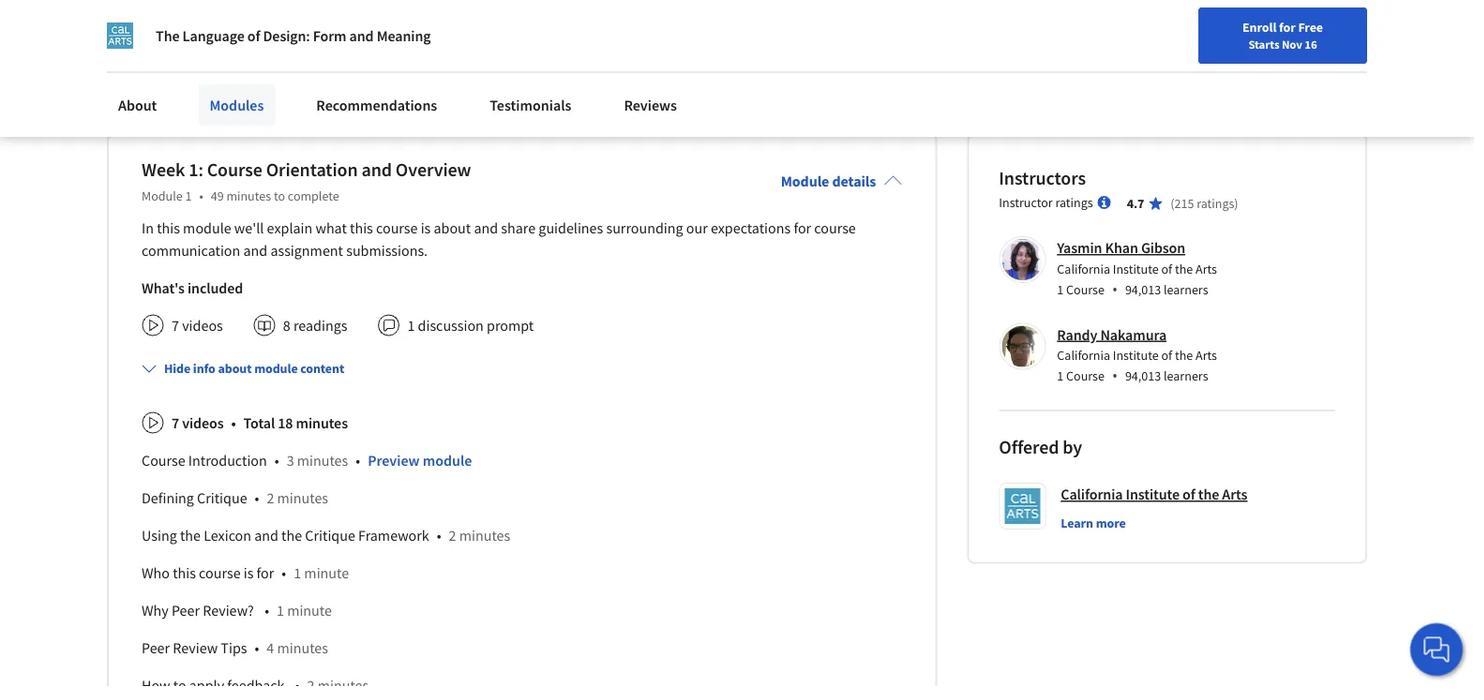 Task type: vqa. For each thing, say whether or not it's contained in the screenshot.
"In" in Gain specialised statistics skills, ready for leadership roles in the rapidly expanding field of data science
no



Task type: locate. For each thing, give the bounding box(es) containing it.
2 learners from the top
[[1164, 368, 1208, 385]]

7 videos inside info about module content element
[[172, 414, 224, 432]]

2 videos from the top
[[182, 414, 224, 432]]

• inside the yasmin khan gibson california institute of the arts 1 course • 94,013 learners
[[1112, 279, 1118, 299]]

minutes left the to
[[226, 188, 271, 205]]

peer down why
[[142, 639, 170, 658]]

1 horizontal spatial module
[[254, 360, 298, 377]]

1 horizontal spatial in
[[142, 219, 154, 237]]

and inside info about module content element
[[254, 526, 278, 545]]

in
[[107, 11, 119, 28], [142, 219, 154, 237]]

more inside learn more button
[[1096, 515, 1126, 531]]

1 vertical spatial arts
[[1196, 347, 1217, 364]]

0 horizontal spatial how
[[196, 50, 222, 68]]

critique left framework
[[305, 526, 355, 545]]

course up submissions.
[[376, 219, 418, 237]]

total
[[243, 414, 275, 432]]

yasmin
[[1057, 239, 1102, 258]]

in inside in this module we'll explain what this course is about and share guidelines surrounding our expectations for course communication and assignment submissions.
[[142, 219, 154, 237]]

0 vertical spatial 7 videos
[[172, 316, 223, 335]]

1 7 from the top
[[172, 316, 179, 335]]

7 videos down what's included
[[172, 316, 223, 335]]

2 horizontal spatial design
[[702, 30, 742, 48]]

0 vertical spatial learners
[[1164, 281, 1208, 298]]

learners down "gibson"
[[1164, 281, 1208, 298]]

course up "49" on the top left
[[207, 158, 262, 182]]

this inside info about module content element
[[173, 564, 196, 583]]

expectations
[[711, 219, 791, 237]]

0 horizontal spatial 2
[[267, 489, 274, 507]]

an
[[120, 30, 135, 48]]

0 horizontal spatial it's
[[176, 50, 193, 68]]

module down 8
[[254, 360, 298, 377]]

1 horizontal spatial design
[[627, 11, 667, 28]]

1 94,013 from the top
[[1125, 281, 1161, 298]]

is right critique
[[245, 11, 255, 28]]

using the lexicon and the critique framework • 2 minutes
[[142, 526, 510, 545]]

design
[[627, 11, 667, 28], [702, 30, 742, 48], [107, 70, 147, 87]]

1 horizontal spatial we
[[542, 30, 560, 48]]

2 horizontal spatial course
[[814, 219, 856, 237]]

design up if
[[627, 11, 667, 28]]

module down week
[[142, 188, 183, 205]]

objective
[[392, 11, 447, 28]]

1 horizontal spatial it's
[[443, 30, 460, 48]]

0 vertical spatial 94,013
[[1125, 281, 1161, 298]]

in inside in this course, critique is defined as a detailed, objective analysis of a work of graphic design and its effectiveness. critique is an integral part of the making process for designers: it's not just how we determine if a work of design is or is not successful, it's how we move our work forward. critique is also where other voices and opinions can be brought into the design process. read more
[[107, 11, 119, 28]]

0 horizontal spatial ratings
[[1055, 194, 1093, 211]]

design:
[[263, 26, 310, 45]]

learners inside randy nakamura california institute of the arts 1 course • 94,013 learners
[[1164, 368, 1208, 385]]

0 horizontal spatial more
[[143, 84, 178, 101]]

0 vertical spatial in
[[107, 11, 119, 28]]

for down the detailed,
[[356, 30, 374, 48]]

california institute of the arts
[[1061, 485, 1247, 504]]

opinions
[[638, 50, 691, 68]]

• down 'yasmin khan gibson' link
[[1112, 279, 1118, 299]]

and down we'll
[[243, 241, 267, 260]]

assignment
[[270, 241, 343, 260]]

1 vertical spatial module
[[254, 360, 298, 377]]

module right preview
[[423, 451, 472, 470]]

instructor
[[999, 194, 1053, 211]]

this right the what at left top
[[350, 219, 373, 237]]

2 vertical spatial work
[[309, 50, 339, 68]]

for up why peer review? • 1 minute at bottom left
[[257, 564, 274, 583]]

• left "49" on the top left
[[199, 188, 203, 205]]

0 vertical spatial peer
[[172, 601, 200, 620]]

0 vertical spatial california
[[1057, 260, 1110, 277]]

in up communication
[[142, 219, 154, 237]]

how down part on the left top
[[196, 50, 222, 68]]

is up submissions.
[[421, 219, 431, 237]]

content
[[300, 360, 344, 377]]

learn more
[[1061, 515, 1126, 531]]

not
[[463, 30, 484, 48], [788, 30, 809, 48]]

this right who
[[173, 564, 196, 583]]

work up the other
[[529, 11, 559, 28]]

california down randy
[[1057, 347, 1110, 364]]

course introduction • 3 minutes • preview module
[[142, 451, 472, 470]]

1 vertical spatial more
[[1096, 515, 1126, 531]]

0 horizontal spatial not
[[463, 30, 484, 48]]

1 horizontal spatial about
[[434, 219, 471, 237]]

making
[[257, 30, 302, 48]]

discussion
[[418, 316, 484, 335]]

in up successful,
[[107, 11, 119, 28]]

this inside in this course, critique is defined as a detailed, objective analysis of a work of graphic design and its effectiveness. critique is an integral part of the making process for designers: it's not just how we determine if a work of design is or is not successful, it's how we move our work forward. critique is also where other voices and opinions can be brought into the design process. read more
[[122, 11, 144, 28]]

course down randy
[[1066, 368, 1105, 385]]

module left details
[[781, 172, 829, 191]]

enroll for free starts nov 16
[[1242, 19, 1323, 52]]

move
[[247, 50, 281, 68]]

defining
[[142, 489, 194, 507]]

0 vertical spatial our
[[284, 50, 305, 68]]

review?
[[203, 601, 254, 620]]

is inside info about module content element
[[244, 564, 254, 583]]

not down "analysis"
[[463, 30, 484, 48]]

2 7 videos from the top
[[172, 414, 224, 432]]

94,013 down nakamura
[[1125, 368, 1161, 385]]

0 vertical spatial module
[[183, 219, 231, 237]]

4.7
[[1127, 195, 1144, 212]]

communication
[[142, 241, 240, 260]]

videos up the introduction
[[182, 414, 224, 432]]

ratings
[[1055, 194, 1093, 211], [1197, 195, 1234, 212]]

it's
[[443, 30, 460, 48], [176, 50, 193, 68]]

1 horizontal spatial a
[[518, 11, 525, 28]]

0 horizontal spatial work
[[309, 50, 339, 68]]

0 horizontal spatial course
[[199, 564, 241, 583]]

minute down using the lexicon and the critique framework • 2 minutes
[[304, 564, 349, 583]]

minutes right "4"
[[277, 639, 328, 658]]

7 videos
[[172, 316, 223, 335], [172, 414, 224, 432]]

of inside randy nakamura california institute of the arts 1 course • 94,013 learners
[[1161, 347, 1172, 364]]

the inside the yasmin khan gibson california institute of the arts 1 course • 94,013 learners
[[1175, 260, 1193, 277]]

1 videos from the top
[[182, 316, 223, 335]]

1 vertical spatial learners
[[1164, 368, 1208, 385]]

california institute of the arts image
[[107, 23, 133, 49]]

a
[[325, 11, 333, 28], [518, 11, 525, 28], [642, 30, 649, 48]]

peer right why
[[172, 601, 200, 620]]

guidelines
[[539, 219, 603, 237]]

a right if
[[642, 30, 649, 48]]

1 vertical spatial institute
[[1113, 347, 1159, 364]]

about
[[118, 96, 157, 114]]

1 vertical spatial design
[[702, 30, 742, 48]]

instructor ratings
[[999, 194, 1093, 211]]

more
[[143, 84, 178, 101], [1096, 515, 1126, 531]]

module inside week 1: course orientation and overview module 1 • 49 minutes to complete
[[142, 188, 183, 205]]

overview
[[396, 158, 471, 182]]

• left "4"
[[255, 639, 259, 658]]

for up nov
[[1279, 19, 1296, 36]]

1 vertical spatial 7 videos
[[172, 414, 224, 432]]

2 94,013 from the top
[[1125, 368, 1161, 385]]

1 horizontal spatial 2
[[449, 526, 456, 545]]

0 horizontal spatial about
[[218, 360, 252, 377]]

hide info about module content
[[164, 360, 344, 377]]

• right framework
[[437, 526, 441, 545]]

included
[[188, 279, 243, 297]]

videos inside info about module content element
[[182, 414, 224, 432]]

minutes down the course introduction • 3 minutes • preview module
[[277, 489, 328, 507]]

is up why peer review? • 1 minute at bottom left
[[244, 564, 254, 583]]

1 horizontal spatial how
[[513, 30, 539, 48]]

1 inside the yasmin khan gibson california institute of the arts 1 course • 94,013 learners
[[1057, 281, 1064, 298]]

2 horizontal spatial work
[[652, 30, 683, 48]]

reviews
[[624, 96, 677, 114]]

orientation
[[266, 158, 358, 182]]

0 horizontal spatial module
[[142, 188, 183, 205]]

modules link
[[198, 84, 275, 126]]

and left the overview
[[361, 158, 392, 182]]

0 vertical spatial minute
[[304, 564, 349, 583]]

using
[[142, 526, 177, 545]]

institute down nakamura
[[1113, 347, 1159, 364]]

learners
[[1164, 281, 1208, 298], [1164, 368, 1208, 385]]

1 vertical spatial about
[[218, 360, 252, 377]]

california inside the yasmin khan gibson california institute of the arts 1 course • 94,013 learners
[[1057, 260, 1110, 277]]

this up communication
[[157, 219, 180, 237]]

institute down khan
[[1113, 260, 1159, 277]]

1 vertical spatial how
[[196, 50, 222, 68]]

yasmin khan gibson link
[[1057, 239, 1185, 258]]

how up where
[[513, 30, 539, 48]]

yasmin khan gibson image
[[1002, 239, 1043, 281]]

complete
[[288, 188, 339, 205]]

we
[[542, 30, 560, 48], [226, 50, 243, 68]]

94,013 inside the yasmin khan gibson california institute of the arts 1 course • 94,013 learners
[[1125, 281, 1161, 298]]

0 horizontal spatial in
[[107, 11, 119, 28]]

3
[[287, 451, 294, 470]]

defining critique • 2 minutes
[[142, 489, 328, 507]]

it's down "analysis"
[[443, 30, 460, 48]]

california down yasmin
[[1057, 260, 1110, 277]]

into
[[790, 50, 814, 68]]

hide
[[164, 360, 191, 377]]

None search field
[[267, 12, 717, 49]]

ratings down instructors
[[1055, 194, 1093, 211]]

course,
[[148, 11, 192, 28]]

we'll
[[234, 219, 264, 237]]

the language of design: form and meaning
[[156, 26, 431, 45]]

california
[[1057, 260, 1110, 277], [1057, 347, 1110, 364], [1061, 485, 1123, 504]]

california inside randy nakamura california institute of the arts 1 course • 94,013 learners
[[1057, 347, 1110, 364]]

part
[[189, 30, 214, 48]]

0 vertical spatial 7
[[172, 316, 179, 335]]

course inside info about module content element
[[199, 564, 241, 583]]

about down the overview
[[434, 219, 471, 237]]

7 videos up the introduction
[[172, 414, 224, 432]]

california up learn more button
[[1061, 485, 1123, 504]]

why peer review? • 1 minute
[[142, 601, 332, 620]]

design up be
[[702, 30, 742, 48]]

for inside enroll for free starts nov 16
[[1279, 19, 1296, 36]]

1 vertical spatial videos
[[182, 414, 224, 432]]

1 discussion prompt
[[407, 316, 534, 335]]

1 horizontal spatial more
[[1096, 515, 1126, 531]]

1 vertical spatial work
[[652, 30, 683, 48]]

2 7 from the top
[[172, 414, 179, 432]]

arts
[[1196, 260, 1217, 277], [1196, 347, 1217, 364], [1222, 485, 1247, 504]]

1 vertical spatial 7
[[172, 414, 179, 432]]

2 not from the left
[[788, 30, 809, 48]]

menu item
[[1081, 19, 1201, 80]]

1 vertical spatial california
[[1057, 347, 1110, 364]]

2 vertical spatial arts
[[1222, 485, 1247, 504]]

process
[[305, 30, 352, 48]]

form
[[313, 26, 346, 45]]

2 horizontal spatial a
[[642, 30, 649, 48]]

7 down hide
[[172, 414, 179, 432]]

institute up learn more button
[[1126, 485, 1180, 504]]

( 215 ratings )
[[1171, 195, 1238, 212]]

where
[[491, 50, 529, 68]]

0 vertical spatial design
[[627, 11, 667, 28]]

7 inside info about module content element
[[172, 414, 179, 432]]

2 right framework
[[449, 526, 456, 545]]

0 vertical spatial institute
[[1113, 260, 1159, 277]]

course down yasmin
[[1066, 281, 1105, 298]]

review
[[173, 639, 218, 658]]

and right lexicon on the bottom left of the page
[[254, 526, 278, 545]]

1 learners from the top
[[1164, 281, 1208, 298]]

0 vertical spatial more
[[143, 84, 178, 101]]

1 vertical spatial we
[[226, 50, 243, 68]]

• left total
[[231, 414, 236, 432]]

is left an
[[107, 30, 116, 48]]

our down the language of design: form and meaning
[[284, 50, 305, 68]]

course inside randy nakamura california institute of the arts 1 course • 94,013 learners
[[1066, 368, 1105, 385]]

0 horizontal spatial module
[[183, 219, 231, 237]]

is
[[245, 11, 255, 28], [107, 30, 116, 48], [746, 30, 755, 48], [775, 30, 785, 48], [450, 50, 459, 68], [421, 219, 431, 237], [244, 564, 254, 583]]

not up into
[[788, 30, 809, 48]]

1 down 1:
[[185, 188, 192, 205]]

design down successful,
[[107, 70, 147, 87]]

2 horizontal spatial module
[[423, 451, 472, 470]]

language
[[182, 26, 244, 45]]

the
[[156, 26, 180, 45]]

0 horizontal spatial a
[[325, 11, 333, 28]]

and up forward.
[[349, 26, 374, 45]]

minute down the 'who this course is for • 1 minute'
[[287, 601, 332, 620]]

week
[[142, 158, 185, 182]]

• down randy nakamura link
[[1112, 366, 1118, 386]]

0 vertical spatial about
[[434, 219, 471, 237]]

course inside info about module content element
[[142, 451, 185, 470]]

94,013 down "gibson"
[[1125, 281, 1161, 298]]

module
[[781, 172, 829, 191], [142, 188, 183, 205]]

more right learn on the right of page
[[1096, 515, 1126, 531]]

1 vertical spatial our
[[686, 219, 708, 237]]

1 horizontal spatial ratings
[[1197, 195, 1234, 212]]

0 vertical spatial arts
[[1196, 260, 1217, 277]]

94,013
[[1125, 281, 1161, 298], [1125, 368, 1161, 385]]

1 horizontal spatial our
[[686, 219, 708, 237]]

can
[[694, 50, 716, 68]]

course down lexicon on the bottom left of the page
[[199, 564, 241, 583]]

course up defining
[[142, 451, 185, 470]]

1 not from the left
[[463, 30, 484, 48]]

• up "4"
[[265, 601, 269, 620]]

peer
[[172, 601, 200, 620], [142, 639, 170, 658]]

graphic
[[578, 11, 624, 28]]

work
[[529, 11, 559, 28], [652, 30, 683, 48], [309, 50, 339, 68]]

for inside in this module we'll explain what this course is about and share guidelines surrounding our expectations for course communication and assignment submissions.
[[794, 219, 811, 237]]

work down 'process'
[[309, 50, 339, 68]]

1 down yasmin
[[1057, 281, 1064, 298]]

0 vertical spatial videos
[[182, 316, 223, 335]]

determine
[[563, 30, 627, 48]]

1 down randy
[[1057, 368, 1064, 385]]

learners down nakamura
[[1164, 368, 1208, 385]]

this up an
[[122, 11, 144, 28]]

1 horizontal spatial not
[[788, 30, 809, 48]]

of
[[502, 11, 515, 28], [562, 11, 575, 28], [247, 26, 260, 45], [217, 30, 230, 48], [686, 30, 699, 48], [1161, 260, 1172, 277], [1161, 347, 1172, 364], [1182, 485, 1195, 504]]

khan
[[1105, 239, 1138, 258]]

minutes
[[226, 188, 271, 205], [296, 414, 348, 432], [297, 451, 348, 470], [277, 489, 328, 507], [459, 526, 510, 545], [277, 639, 328, 658]]

who
[[142, 564, 170, 583]]

details
[[832, 172, 876, 191]]

read
[[107, 84, 140, 101]]

it's up process.
[[176, 50, 193, 68]]

ratings right 215
[[1197, 195, 1234, 212]]

1 vertical spatial 94,013
[[1125, 368, 1161, 385]]

1 horizontal spatial work
[[529, 11, 559, 28]]

this for in this module we'll explain what this course is about and share guidelines surrounding our expectations for course communication and assignment submissions.
[[157, 219, 180, 237]]

a up where
[[518, 11, 525, 28]]

chat with us image
[[1422, 635, 1452, 665]]

2 down the course introduction • 3 minutes • preview module
[[267, 489, 274, 507]]

0 horizontal spatial our
[[284, 50, 305, 68]]

module up communication
[[183, 219, 231, 237]]

7 down what's
[[172, 316, 179, 335]]

2 vertical spatial design
[[107, 70, 147, 87]]

offered
[[999, 436, 1059, 459]]

course down module details
[[814, 219, 856, 237]]

randy
[[1057, 326, 1097, 344]]

course
[[207, 158, 262, 182], [1066, 281, 1105, 298], [1066, 368, 1105, 385], [142, 451, 185, 470]]

module inside dropdown button
[[254, 360, 298, 377]]

0 horizontal spatial peer
[[142, 639, 170, 658]]

our right surrounding at the left of page
[[686, 219, 708, 237]]

4
[[267, 639, 274, 658]]

more right read
[[143, 84, 178, 101]]

0 vertical spatial we
[[542, 30, 560, 48]]

1 vertical spatial in
[[142, 219, 154, 237]]

we left move
[[226, 50, 243, 68]]



Task type: describe. For each thing, give the bounding box(es) containing it.
who this course is for • 1 minute
[[142, 564, 349, 583]]

randy nakamura california institute of the arts 1 course • 94,013 learners
[[1057, 326, 1217, 386]]

info about module content element
[[134, 344, 902, 687]]

18
[[278, 414, 293, 432]]

2 vertical spatial institute
[[1126, 485, 1180, 504]]

be
[[719, 50, 734, 68]]

modules
[[209, 96, 264, 114]]

testimonials
[[490, 96, 571, 114]]

(
[[1171, 195, 1175, 212]]

1 horizontal spatial peer
[[172, 601, 200, 620]]

is left or
[[746, 30, 755, 48]]

institute inside the yasmin khan gibson california institute of the arts 1 course • 94,013 learners
[[1113, 260, 1159, 277]]

1 down the 'who this course is for • 1 minute'
[[277, 601, 284, 620]]

forward.
[[343, 50, 395, 68]]

lexicon
[[204, 526, 251, 545]]

49
[[211, 188, 224, 205]]

recommendations
[[316, 96, 437, 114]]

minutes right the 3
[[297, 451, 348, 470]]

and down if
[[611, 50, 634, 68]]

1:
[[189, 158, 203, 182]]

2 vertical spatial california
[[1061, 485, 1123, 504]]

• total 18 minutes
[[231, 414, 348, 432]]

as
[[308, 11, 322, 28]]

free
[[1298, 19, 1323, 36]]

0 horizontal spatial design
[[107, 70, 147, 87]]

brought
[[738, 50, 787, 68]]

about inside hide info about module content dropdown button
[[218, 360, 252, 377]]

• down using the lexicon and the critique framework • 2 minutes
[[282, 564, 286, 583]]

0 horizontal spatial we
[[226, 50, 243, 68]]

for inside in this course, critique is defined as a detailed, objective analysis of a work of graphic design and its effectiveness. critique is an integral part of the making process for designers: it's not just how we determine if a work of design is or is not successful, it's how we move our work forward. critique is also where other voices and opinions can be brought into the design process. read more
[[356, 30, 374, 48]]

minutes inside week 1: course orientation and overview module 1 • 49 minutes to complete
[[226, 188, 271, 205]]

arts inside randy nakamura california institute of the arts 1 course • 94,013 learners
[[1196, 347, 1217, 364]]

for inside info about module content element
[[257, 564, 274, 583]]

nov
[[1282, 37, 1302, 52]]

• inside week 1: course orientation and overview module 1 • 49 minutes to complete
[[199, 188, 203, 205]]

is left also
[[450, 50, 459, 68]]

meaning
[[377, 26, 431, 45]]

to
[[274, 188, 285, 205]]

1 horizontal spatial course
[[376, 219, 418, 237]]

0 vertical spatial 2
[[267, 489, 274, 507]]

about inside in this module we'll explain what this course is about and share guidelines surrounding our expectations for course communication and assignment submissions.
[[434, 219, 471, 237]]

8
[[283, 316, 290, 335]]

minutes right 18
[[296, 414, 348, 432]]

)
[[1234, 195, 1238, 212]]

critique up lexicon on the bottom left of the page
[[197, 489, 247, 507]]

effectiveness.
[[715, 11, 798, 28]]

by
[[1063, 436, 1082, 459]]

show notifications image
[[1221, 23, 1243, 46]]

gibson
[[1141, 239, 1185, 258]]

what
[[315, 219, 347, 237]]

1 horizontal spatial module
[[781, 172, 829, 191]]

institute inside randy nakamura california institute of the arts 1 course • 94,013 learners
[[1113, 347, 1159, 364]]

and left share
[[474, 219, 498, 237]]

• left preview
[[356, 451, 360, 470]]

readings
[[293, 316, 347, 335]]

course inside week 1: course orientation and overview module 1 • 49 minutes to complete
[[207, 158, 262, 182]]

1 down using the lexicon and the critique framework • 2 minutes
[[294, 564, 301, 583]]

1 left discussion on the top left of the page
[[407, 316, 415, 335]]

1 7 videos from the top
[[172, 316, 223, 335]]

info
[[193, 360, 215, 377]]

also
[[463, 50, 488, 68]]

0 vertical spatial it's
[[443, 30, 460, 48]]

94,013 inside randy nakamura california institute of the arts 1 course • 94,013 learners
[[1125, 368, 1161, 385]]

critique up into
[[802, 11, 850, 28]]

module inside in this module we'll explain what this course is about and share guidelines surrounding our expectations for course communication and assignment submissions.
[[183, 219, 231, 237]]

designers:
[[377, 30, 440, 48]]

process.
[[151, 70, 202, 87]]

in for in this module we'll explain what this course is about and share guidelines surrounding our expectations for course communication and assignment submissions.
[[142, 219, 154, 237]]

read more button
[[107, 83, 178, 102]]

1 vertical spatial minute
[[287, 601, 332, 620]]

module details
[[781, 172, 876, 191]]

california institute of the arts link
[[1061, 483, 1247, 506]]

8 readings
[[283, 316, 347, 335]]

• down the introduction
[[255, 489, 259, 507]]

in for in this course, critique is defined as a detailed, objective analysis of a work of graphic design and its effectiveness. critique is an integral part of the making process for designers: it's not just how we determine if a work of design is or is not successful, it's how we move our work forward. critique is also where other voices and opinions can be brought into the design process. read more
[[107, 11, 119, 28]]

1 vertical spatial it's
[[176, 50, 193, 68]]

of inside the yasmin khan gibson california institute of the arts 1 course • 94,013 learners
[[1161, 260, 1172, 277]]

instructors
[[999, 167, 1086, 190]]

its
[[698, 11, 712, 28]]

preview module link
[[368, 451, 472, 470]]

what's
[[142, 279, 185, 297]]

successful,
[[107, 50, 173, 68]]

215
[[1175, 195, 1194, 212]]

arts inside the yasmin khan gibson california institute of the arts 1 course • 94,013 learners
[[1196, 260, 1217, 277]]

0 vertical spatial how
[[513, 30, 539, 48]]

coursera image
[[23, 15, 142, 45]]

16
[[1305, 37, 1317, 52]]

1 inside week 1: course orientation and overview module 1 • 49 minutes to complete
[[185, 188, 192, 205]]

this for in this course, critique is defined as a detailed, objective analysis of a work of graphic design and its effectiveness. critique is an integral part of the making process for designers: it's not just how we determine if a work of design is or is not successful, it's how we move our work forward. critique is also where other voices and opinions can be brought into the design process. read more
[[122, 11, 144, 28]]

tips
[[221, 639, 247, 658]]

submissions.
[[346, 241, 428, 260]]

our inside in this module we'll explain what this course is about and share guidelines surrounding our expectations for course communication and assignment submissions.
[[686, 219, 708, 237]]

hide info about module content button
[[134, 352, 352, 386]]

prompt
[[487, 316, 534, 335]]

1 vertical spatial 2
[[449, 526, 456, 545]]

surrounding
[[606, 219, 683, 237]]

starts
[[1248, 37, 1279, 52]]

• inside randy nakamura california institute of the arts 1 course • 94,013 learners
[[1112, 366, 1118, 386]]

1 vertical spatial peer
[[142, 639, 170, 658]]

course inside the yasmin khan gibson california institute of the arts 1 course • 94,013 learners
[[1066, 281, 1105, 298]]

0 vertical spatial work
[[529, 11, 559, 28]]

randy nakamura image
[[1002, 326, 1043, 367]]

what's included
[[142, 279, 243, 297]]

enroll
[[1242, 19, 1276, 36]]

reviews link
[[613, 84, 688, 126]]

defined
[[258, 11, 305, 28]]

learn
[[1061, 515, 1093, 531]]

learners inside the yasmin khan gibson california institute of the arts 1 course • 94,013 learners
[[1164, 281, 1208, 298]]

1 inside randy nakamura california institute of the arts 1 course • 94,013 learners
[[1057, 368, 1064, 385]]

yasmin khan gibson california institute of the arts 1 course • 94,013 learners
[[1057, 239, 1217, 299]]

minutes right framework
[[459, 526, 510, 545]]

critique
[[196, 11, 242, 28]]

the inside randy nakamura california institute of the arts 1 course • 94,013 learners
[[1175, 347, 1193, 364]]

is right or
[[775, 30, 785, 48]]

this for who this course is for • 1 minute
[[173, 564, 196, 583]]

preview
[[368, 451, 420, 470]]

2 vertical spatial module
[[423, 451, 472, 470]]

peer review tips • 4 minutes
[[142, 639, 328, 658]]

or
[[759, 30, 772, 48]]

more inside in this course, critique is defined as a detailed, objective analysis of a work of graphic design and its effectiveness. critique is an integral part of the making process for designers: it's not just how we determine if a work of design is or is not successful, it's how we move our work forward. critique is also where other voices and opinions can be brought into the design process. read more
[[143, 84, 178, 101]]

and left its
[[671, 11, 694, 28]]

learn more button
[[1061, 514, 1126, 532]]

and inside week 1: course orientation and overview module 1 • 49 minutes to complete
[[361, 158, 392, 182]]

• left the 3
[[275, 451, 279, 470]]

critique down designers:
[[398, 50, 447, 68]]

nakamura
[[1100, 326, 1167, 344]]

if
[[630, 30, 638, 48]]

our inside in this course, critique is defined as a detailed, objective analysis of a work of graphic design and its effectiveness. critique is an integral part of the making process for designers: it's not just how we determine if a work of design is or is not successful, it's how we move our work forward. critique is also where other voices and opinions can be brought into the design process. read more
[[284, 50, 305, 68]]

is inside in this module we'll explain what this course is about and share guidelines surrounding our expectations for course communication and assignment submissions.
[[421, 219, 431, 237]]

share
[[501, 219, 536, 237]]

voices
[[570, 50, 607, 68]]



